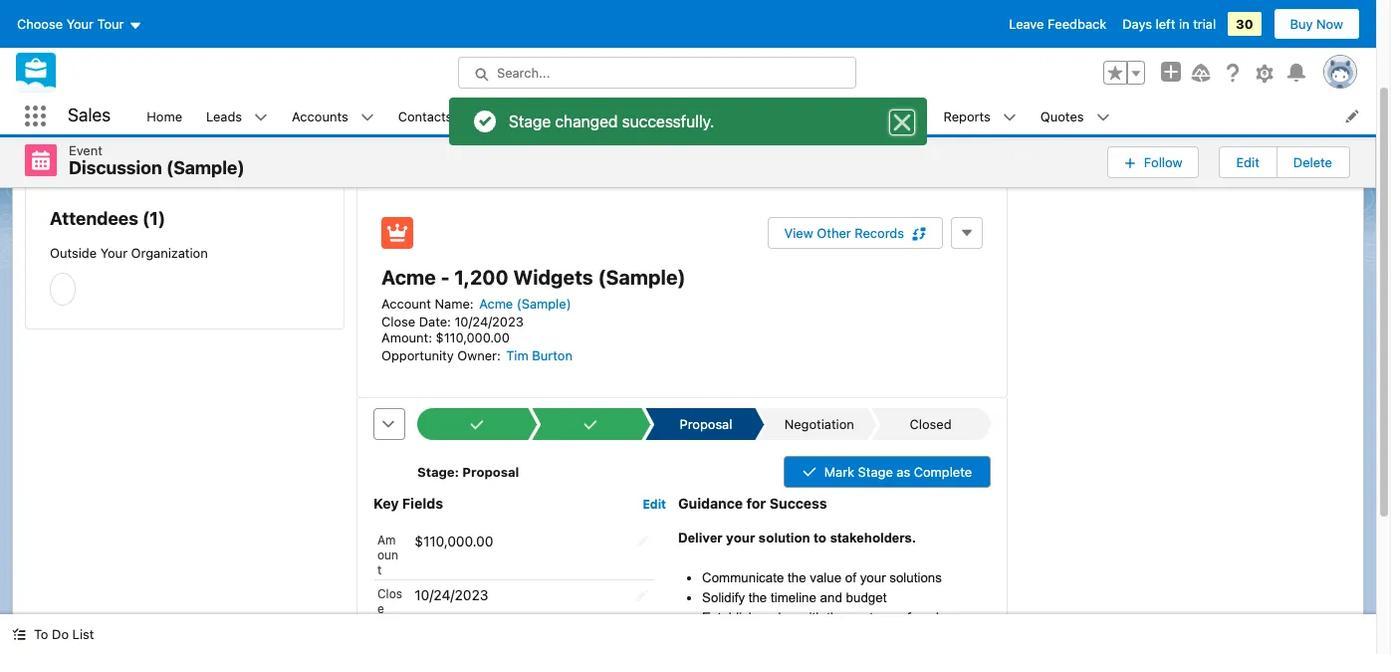 Task type: vqa. For each thing, say whether or not it's contained in the screenshot.
Communicate
yes



Task type: locate. For each thing, give the bounding box(es) containing it.
proposal up guidance
[[680, 416, 733, 432]]

buy now button
[[1274, 8, 1361, 40]]

0 horizontal spatial text default image
[[1003, 110, 1017, 124]]

meeting digest link
[[25, 150, 174, 174]]

10/24/2023 up owner:
[[455, 313, 524, 329]]

edit link
[[643, 496, 667, 512]]

communicate
[[702, 571, 784, 586]]

acme up account
[[382, 265, 436, 288]]

1 vertical spatial (sample)
[[598, 265, 686, 288]]

am oun t
[[378, 533, 399, 578]]

list
[[135, 98, 1377, 134]]

1 vertical spatial your
[[860, 571, 886, 586]]

1 vertical spatial and
[[702, 630, 725, 645]]

0 horizontal spatial edit
[[643, 497, 667, 512]]

the right with
[[827, 610, 846, 625]]

related link
[[279, 150, 365, 174]]

0 vertical spatial your
[[726, 531, 755, 546]]

the
[[788, 571, 806, 586], [749, 590, 767, 605], [827, 610, 846, 625], [825, 630, 843, 645]]

$110,000.00
[[436, 329, 510, 345], [415, 533, 494, 550]]

acme - 1,200 widgets (sample) account name: acme (sample) close date: 10/24/2023 amount: $110,000.00 opportunity owner: tim burton
[[382, 265, 686, 363]]

(sample) inside the event discussion (sample)
[[166, 157, 245, 178]]

edit left guidance
[[643, 497, 667, 512]]

0 vertical spatial e
[[378, 602, 384, 617]]

leave feedback link
[[1009, 16, 1107, 32]]

$110,000.00 down fields
[[415, 533, 494, 550]]

amount:
[[382, 329, 432, 345]]

stage inside success alert dialog
[[509, 113, 551, 131]]

key
[[374, 495, 399, 512]]

sales
[[68, 105, 111, 126]]

e
[[378, 602, 384, 617], [378, 632, 384, 647]]

1 horizontal spatial your
[[860, 571, 886, 586]]

opportunity image
[[382, 217, 413, 249]]

text default image inside the quotes list item
[[1096, 110, 1110, 124]]

search...
[[497, 65, 550, 81]]

successfully.
[[622, 113, 715, 131]]

2 vertical spatial (sample)
[[517, 295, 571, 311]]

changed
[[555, 113, 618, 131]]

1 horizontal spatial (sample)
[[517, 295, 571, 311]]

0 horizontal spatial your
[[726, 531, 755, 546]]

date:
[[419, 313, 451, 329]]

acme
[[382, 265, 436, 288], [479, 295, 513, 311]]

opportunities
[[502, 108, 585, 124]]

1 horizontal spatial proposal
[[680, 416, 733, 432]]

acme (sample) link
[[479, 295, 571, 312]]

proposal
[[680, 416, 733, 432], [463, 464, 519, 480]]

your down guidance for success
[[726, 531, 755, 546]]

deal
[[847, 630, 872, 645]]

0 vertical spatial and
[[820, 590, 843, 605]]

(sample) down the widgets
[[517, 295, 571, 311]]

for left "when"
[[908, 610, 923, 625]]

as
[[897, 464, 911, 480]]

1 horizontal spatial edit
[[1237, 154, 1260, 170]]

1 horizontal spatial stage
[[509, 113, 551, 131]]

edit left delete
[[1237, 154, 1260, 170]]

1 vertical spatial group
[[1107, 144, 1351, 180]]

0 vertical spatial acme
[[382, 265, 436, 288]]

view other records button
[[768, 217, 943, 249]]

(sample) right the widgets
[[598, 265, 686, 288]]

timeline
[[771, 590, 817, 605]]

$110,000.00 up owner:
[[436, 329, 510, 345]]

and down the establish
[[702, 630, 725, 645]]

stage
[[509, 113, 551, 131], [417, 464, 455, 480], [858, 464, 893, 480]]

meeting
[[41, 150, 104, 168]]

fields
[[402, 495, 443, 512]]

0 vertical spatial (sample)
[[166, 157, 245, 178]]

1 vertical spatial e
[[378, 632, 384, 647]]

for
[[747, 495, 766, 512], [908, 610, 923, 625]]

burton
[[532, 347, 573, 363]]

text default image right the reports at the right of the page
[[1003, 110, 1017, 124]]

stage up fields
[[417, 464, 455, 480]]

closed
[[910, 416, 952, 432]]

text default image for quotes
[[1096, 110, 1110, 124]]

stage for stage : proposal
[[417, 464, 455, 480]]

1 horizontal spatial text default image
[[1096, 110, 1110, 124]]

0 vertical spatial $110,000.00
[[436, 329, 510, 345]]

days
[[1123, 16, 1153, 32]]

records
[[855, 225, 905, 241]]

deliver your solution to stakeholders.
[[678, 531, 916, 546]]

quotes
[[1041, 108, 1084, 124]]

acme - 1,200 widgets (sample) link
[[382, 265, 686, 288]]

edit
[[1237, 154, 1260, 170], [643, 497, 667, 512]]

your up budget
[[860, 571, 886, 586]]

when
[[927, 610, 959, 625]]

10/24/2023 right clos
[[415, 587, 489, 604]]

e down clos
[[378, 632, 384, 647]]

1 horizontal spatial for
[[908, 610, 923, 625]]

text default image right quotes
[[1096, 110, 1110, 124]]

30
[[1236, 16, 1254, 32]]

the up a
[[749, 590, 767, 605]]

for left success
[[747, 495, 766, 512]]

reports list item
[[932, 98, 1029, 134]]

guidance
[[678, 495, 743, 512]]

1 vertical spatial 10/24/2023
[[415, 587, 489, 604]]

details link
[[185, 150, 267, 174]]

1 vertical spatial for
[[908, 610, 923, 625]]

left
[[1156, 16, 1176, 32]]

discussion
[[69, 157, 162, 178]]

home
[[147, 108, 182, 124]]

0 horizontal spatial acme
[[382, 265, 436, 288]]

e down 't'
[[378, 602, 384, 617]]

account
[[382, 295, 431, 311]]

0 vertical spatial for
[[747, 495, 766, 512]]

:
[[455, 464, 459, 480]]

stage left as
[[858, 464, 893, 480]]

0 horizontal spatial proposal
[[463, 464, 519, 480]]

1 horizontal spatial and
[[820, 590, 843, 605]]

edit inside button
[[1237, 154, 1260, 170]]

quotes list item
[[1029, 98, 1122, 134]]

with
[[800, 610, 823, 625]]

in
[[1179, 16, 1190, 32]]

complete
[[914, 464, 972, 480]]

0 vertical spatial edit
[[1237, 154, 1260, 170]]

2 horizontal spatial stage
[[858, 464, 893, 480]]

0 vertical spatial 10/24/2023
[[455, 313, 524, 329]]

opportunities link
[[490, 98, 597, 134]]

establish
[[702, 610, 756, 625]]

acme down 1,200
[[479, 295, 513, 311]]

and
[[820, 590, 843, 605], [702, 630, 725, 645]]

forecasts
[[739, 108, 798, 124]]

0 horizontal spatial (sample)
[[166, 157, 245, 178]]

1 vertical spatial acme
[[479, 295, 513, 311]]

text default image inside reports list item
[[1003, 110, 1017, 124]]

10/24/2023
[[455, 313, 524, 329], [415, 587, 489, 604]]

0 vertical spatial proposal
[[680, 416, 733, 432]]

follow
[[1144, 154, 1183, 170]]

how
[[728, 630, 753, 645]]

1 horizontal spatial acme
[[479, 295, 513, 311]]

(1)
[[142, 208, 166, 229]]

group
[[1104, 61, 1146, 85], [1107, 144, 1351, 180]]

text default image
[[1003, 110, 1017, 124], [1096, 110, 1110, 124]]

success
[[770, 495, 827, 512]]

0 horizontal spatial and
[[702, 630, 725, 645]]

trial
[[1194, 16, 1217, 32]]

close
[[382, 313, 416, 329]]

mark stage as complete button
[[784, 456, 991, 488]]

owner:
[[458, 347, 501, 363]]

you'll
[[756, 630, 786, 645]]

stage down search...
[[509, 113, 551, 131]]

opportunities list item
[[490, 98, 623, 134]]

feedback
[[1048, 16, 1107, 32]]

negotiation
[[785, 416, 855, 432]]

$110,000.00 inside acme - 1,200 widgets (sample) account name: acme (sample) close date: 10/24/2023 amount: $110,000.00 opportunity owner: tim burton
[[436, 329, 510, 345]]

and down value
[[820, 590, 843, 605]]

guidance for success
[[678, 495, 827, 512]]

1 text default image from the left
[[1003, 110, 1017, 124]]

proposal right :
[[463, 464, 519, 480]]

2 text default image from the left
[[1096, 110, 1110, 124]]

edit for edit button
[[1237, 154, 1260, 170]]

delete button
[[1278, 147, 1349, 177]]

contacts
[[398, 108, 453, 124]]

closed link
[[881, 408, 981, 440]]

to do list button
[[0, 615, 106, 655]]

0 horizontal spatial stage
[[417, 464, 455, 480]]

accounts
[[292, 108, 348, 124]]

1 vertical spatial edit
[[643, 497, 667, 512]]

(sample)
[[166, 157, 245, 178], [598, 265, 686, 288], [517, 295, 571, 311]]

(sample) down leads link
[[166, 157, 245, 178]]



Task type: describe. For each thing, give the bounding box(es) containing it.
dashboards
[[822, 108, 894, 124]]

1 vertical spatial $110,000.00
[[415, 533, 494, 550]]

proposal link
[[654, 408, 755, 440]]

contacts list item
[[386, 98, 490, 134]]

value
[[810, 571, 842, 586]]

leave feedback
[[1009, 16, 1107, 32]]

accounts link
[[280, 98, 360, 134]]

opportunity
[[382, 347, 454, 363]]

leads list item
[[194, 98, 280, 134]]

details
[[201, 150, 251, 168]]

to
[[814, 531, 827, 546]]

am
[[378, 533, 396, 548]]

the left deal
[[825, 630, 843, 645]]

chatter link
[[377, 150, 463, 174]]

calendar link
[[623, 98, 701, 134]]

leave
[[1009, 16, 1044, 32]]

negotiation link
[[767, 408, 868, 440]]

customer
[[849, 610, 904, 625]]

stage : proposal
[[417, 464, 519, 480]]

attendees
[[50, 208, 138, 229]]

for inside communicate the value of your solutions solidify the timeline and budget establish a plan with the customer for when and how you'll close the deal
[[908, 610, 923, 625]]

stage for stage changed successfully.
[[509, 113, 551, 131]]

list containing home
[[135, 98, 1377, 134]]

edit for edit link
[[643, 497, 667, 512]]

success alert dialog
[[449, 98, 927, 145]]

2 e from the top
[[378, 632, 384, 647]]

mark stage as complete
[[825, 464, 972, 480]]

communicate the value of your solutions solidify the timeline and budget establish a plan with the customer for when and how you'll close the deal
[[702, 571, 959, 645]]

widgets
[[514, 265, 593, 288]]

view
[[785, 225, 814, 241]]

your
[[100, 245, 128, 261]]

leads
[[206, 108, 242, 124]]

reports
[[944, 108, 991, 124]]

your inside communicate the value of your solutions solidify the timeline and budget establish a plan with the customer for when and how you'll close the deal
[[860, 571, 886, 586]]

1 e from the top
[[378, 602, 384, 617]]

solution
[[759, 531, 811, 546]]

group containing follow
[[1107, 144, 1351, 180]]

leads link
[[194, 98, 254, 134]]

delete
[[1294, 154, 1333, 170]]

home link
[[135, 98, 194, 134]]

a
[[760, 610, 767, 625]]

forecasts link
[[727, 98, 810, 134]]

deliver
[[678, 531, 723, 546]]

now
[[1317, 16, 1344, 32]]

outside
[[50, 245, 97, 261]]

name:
[[435, 295, 474, 311]]

2 horizontal spatial (sample)
[[598, 265, 686, 288]]

chatter
[[393, 150, 447, 168]]

stakeholders.
[[830, 531, 916, 546]]

10/24/2023 inside acme - 1,200 widgets (sample) account name: acme (sample) close date: 10/24/2023 amount: $110,000.00 opportunity owner: tim burton
[[455, 313, 524, 329]]

view other records
[[785, 225, 905, 241]]

tim
[[506, 347, 529, 363]]

buy now
[[1291, 16, 1344, 32]]

list
[[72, 627, 94, 643]]

dat
[[378, 617, 397, 632]]

dashboards link
[[810, 98, 906, 134]]

event discussion (sample)
[[69, 142, 245, 178]]

0 horizontal spatial for
[[747, 495, 766, 512]]

buy
[[1291, 16, 1313, 32]]

to do list
[[34, 627, 94, 643]]

t
[[378, 563, 382, 578]]

close
[[790, 630, 821, 645]]

meeting digest
[[41, 150, 158, 168]]

path options list box
[[417, 408, 991, 440]]

clos
[[378, 587, 402, 602]]

the up timeline
[[788, 571, 806, 586]]

proposal inside path options list box
[[680, 416, 733, 432]]

clos e dat e
[[378, 587, 402, 647]]

1,200
[[455, 265, 509, 288]]

accounts list item
[[280, 98, 386, 134]]

other
[[817, 225, 851, 241]]

calendar
[[635, 108, 689, 124]]

calendar list item
[[623, 98, 727, 134]]

dashboards list item
[[810, 98, 932, 134]]

stage changed successfully.
[[509, 113, 715, 131]]

false image
[[415, 654, 432, 655]]

-
[[441, 265, 450, 288]]

plan
[[771, 610, 796, 625]]

stage inside button
[[858, 464, 893, 480]]

search... button
[[458, 57, 857, 89]]

text default image
[[12, 628, 26, 642]]

edit button
[[1221, 147, 1276, 177]]

budget
[[846, 590, 887, 605]]

tim burton link
[[506, 347, 573, 364]]

do
[[52, 627, 69, 643]]

1 vertical spatial proposal
[[463, 464, 519, 480]]

text default image for reports
[[1003, 110, 1017, 124]]

outside your organization
[[50, 245, 208, 261]]

0 vertical spatial group
[[1104, 61, 1146, 85]]

contacts link
[[386, 98, 465, 134]]

digest
[[108, 150, 158, 168]]



